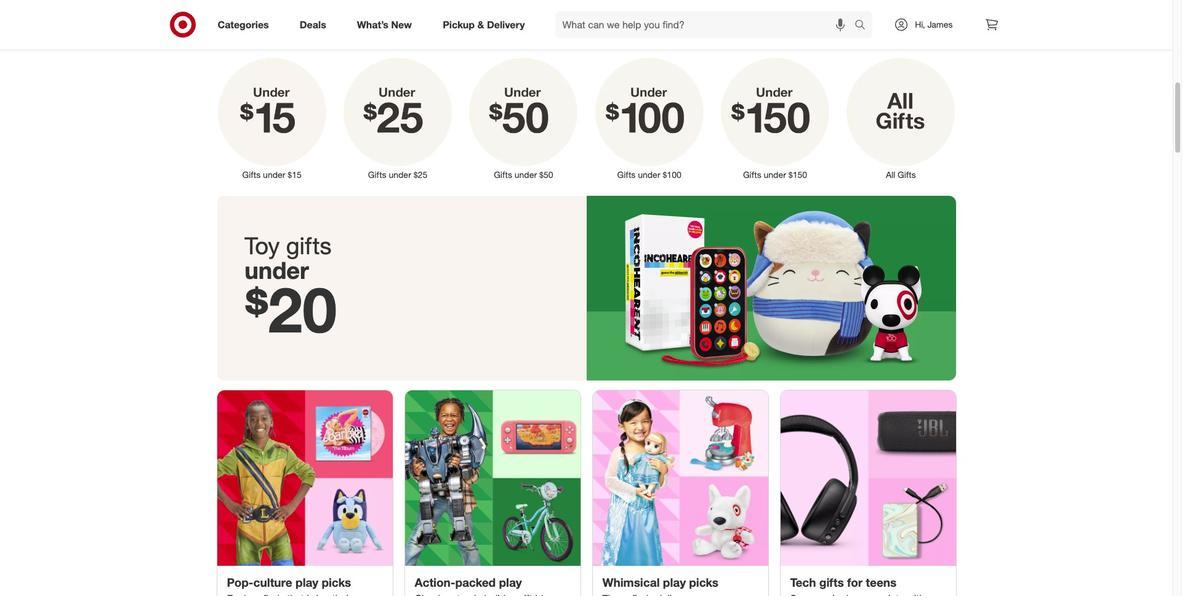 Task type: vqa. For each thing, say whether or not it's contained in the screenshot.
Gifts for Gifts under $25
yes



Task type: describe. For each thing, give the bounding box(es) containing it.
search
[[849, 19, 879, 32]]

$20
[[245, 272, 337, 348]]

under for $25
[[389, 169, 411, 180]]

toy gifts under
[[245, 231, 332, 284]]

tech
[[790, 575, 816, 589]]

deals link
[[289, 11, 342, 38]]

great gifts for any budget
[[477, 25, 696, 47]]

gifts under $15 link
[[209, 55, 335, 181]]

under for $50
[[515, 169, 537, 180]]

gifts for toy
[[286, 231, 332, 260]]

action-packed play
[[415, 575, 522, 589]]

$150
[[789, 169, 807, 180]]

great
[[477, 25, 525, 47]]

play for packed
[[499, 575, 522, 589]]

&
[[478, 18, 484, 31]]

categories
[[218, 18, 269, 31]]

whimsical play picks
[[603, 575, 719, 589]]

pop-culture play picks link
[[217, 390, 393, 596]]

gifts under $100 link
[[587, 55, 712, 181]]

budget
[[636, 25, 696, 47]]

under inside toy gifts under
[[245, 256, 309, 284]]

for for any
[[572, 25, 596, 47]]

$100
[[663, 169, 681, 180]]

2 picks from the left
[[689, 575, 719, 589]]

gifts for gifts under $150
[[743, 169, 761, 180]]

action-packed play link
[[405, 390, 580, 596]]

delivery
[[487, 18, 525, 31]]

james
[[928, 19, 953, 30]]

gifts for great
[[530, 25, 567, 47]]

what's new
[[357, 18, 412, 31]]

any
[[601, 25, 631, 47]]

gifts under $150
[[743, 169, 807, 180]]

6 gifts from the left
[[898, 169, 916, 180]]

What can we help you find? suggestions appear below search field
[[555, 11, 858, 38]]

deals
[[300, 18, 326, 31]]



Task type: locate. For each thing, give the bounding box(es) containing it.
gifts for gifts under $25
[[368, 169, 386, 180]]

$15
[[288, 169, 302, 180]]

0 horizontal spatial play
[[296, 575, 318, 589]]

0 horizontal spatial for
[[572, 25, 596, 47]]

tech gifts for teens
[[790, 575, 897, 589]]

play right whimsical
[[663, 575, 686, 589]]

1 play from the left
[[296, 575, 318, 589]]

2 vertical spatial gifts
[[819, 575, 844, 589]]

gifts under $50 link
[[461, 55, 587, 181]]

gifts under $50
[[494, 169, 553, 180]]

2 gifts from the left
[[368, 169, 386, 180]]

4 gifts from the left
[[617, 169, 636, 180]]

gifts for tech
[[819, 575, 844, 589]]

whimsical
[[603, 575, 660, 589]]

action-
[[415, 575, 455, 589]]

culture
[[253, 575, 292, 589]]

2 play from the left
[[499, 575, 522, 589]]

what's
[[357, 18, 388, 31]]

for
[[572, 25, 596, 47], [847, 575, 863, 589]]

for left teens
[[847, 575, 863, 589]]

0 vertical spatial gifts
[[530, 25, 567, 47]]

play
[[296, 575, 318, 589], [499, 575, 522, 589], [663, 575, 686, 589]]

pickup & delivery
[[443, 18, 525, 31]]

gifts inside toy gifts under
[[286, 231, 332, 260]]

play right culture
[[296, 575, 318, 589]]

for for teens
[[847, 575, 863, 589]]

gifts right tech
[[819, 575, 844, 589]]

0 horizontal spatial gifts
[[286, 231, 332, 260]]

under for $150
[[764, 169, 786, 180]]

gifts right toy
[[286, 231, 332, 260]]

hi,
[[915, 19, 925, 30]]

gifts right all
[[898, 169, 916, 180]]

picks
[[322, 575, 351, 589], [689, 575, 719, 589]]

hi, james
[[915, 19, 953, 30]]

toy
[[245, 231, 280, 260]]

0 vertical spatial for
[[572, 25, 596, 47]]

5 gifts from the left
[[743, 169, 761, 180]]

1 horizontal spatial picks
[[689, 575, 719, 589]]

gifts under $25 link
[[335, 55, 461, 181]]

search button
[[849, 11, 879, 41]]

under for $100
[[638, 169, 660, 180]]

gifts under $150 link
[[712, 55, 838, 181]]

1 vertical spatial gifts
[[286, 231, 332, 260]]

pop-
[[227, 575, 253, 589]]

1 horizontal spatial gifts
[[530, 25, 567, 47]]

0 horizontal spatial picks
[[322, 575, 351, 589]]

all gifts link
[[838, 55, 964, 181]]

gifts for gifts under $50
[[494, 169, 512, 180]]

gifts left "$100"
[[617, 169, 636, 180]]

gifts left $150
[[743, 169, 761, 180]]

1 horizontal spatial for
[[847, 575, 863, 589]]

tech gifts for teens link
[[780, 390, 956, 596]]

$50
[[539, 169, 553, 180]]

packed
[[455, 575, 496, 589]]

gifts
[[530, 25, 567, 47], [286, 231, 332, 260], [819, 575, 844, 589]]

$25
[[414, 169, 427, 180]]

play for culture
[[296, 575, 318, 589]]

3 play from the left
[[663, 575, 686, 589]]

all gifts
[[886, 169, 916, 180]]

gifts left $15
[[242, 169, 261, 180]]

gifts
[[242, 169, 261, 180], [368, 169, 386, 180], [494, 169, 512, 180], [617, 169, 636, 180], [743, 169, 761, 180], [898, 169, 916, 180]]

under
[[263, 169, 285, 180], [389, 169, 411, 180], [515, 169, 537, 180], [638, 169, 660, 180], [764, 169, 786, 180], [245, 256, 309, 284]]

gifts under $25
[[368, 169, 427, 180]]

1 horizontal spatial play
[[499, 575, 522, 589]]

under for $15
[[263, 169, 285, 180]]

1 picks from the left
[[322, 575, 351, 589]]

3 gifts from the left
[[494, 169, 512, 180]]

gifts left $25
[[368, 169, 386, 180]]

gifts right delivery
[[530, 25, 567, 47]]

gifts under $100
[[617, 169, 681, 180]]

for left any
[[572, 25, 596, 47]]

all
[[886, 169, 895, 180]]

what's new link
[[347, 11, 427, 38]]

teens
[[866, 575, 897, 589]]

2 horizontal spatial gifts
[[819, 575, 844, 589]]

1 gifts from the left
[[242, 169, 261, 180]]

new
[[391, 18, 412, 31]]

gifts under $15
[[242, 169, 302, 180]]

1 vertical spatial for
[[847, 575, 863, 589]]

pickup
[[443, 18, 475, 31]]

categories link
[[207, 11, 284, 38]]

2 horizontal spatial play
[[663, 575, 686, 589]]

gifts left $50
[[494, 169, 512, 180]]

whimsical play picks link
[[593, 390, 768, 596]]

for inside tech gifts for teens link
[[847, 575, 863, 589]]

gifts for gifts under $15
[[242, 169, 261, 180]]

pop-culture play picks
[[227, 575, 354, 589]]

pickup & delivery link
[[432, 11, 540, 38]]

play right the packed
[[499, 575, 522, 589]]

gifts for gifts under $100
[[617, 169, 636, 180]]



